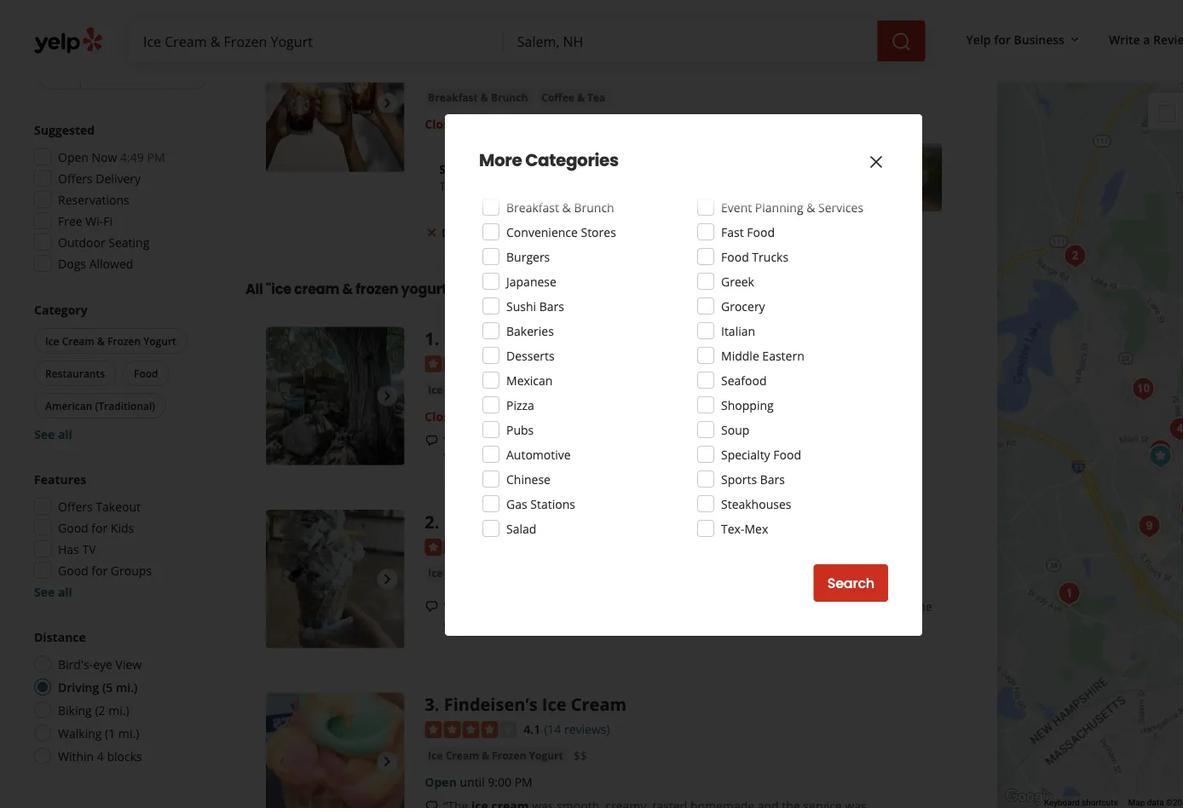 Task type: vqa. For each thing, say whether or not it's contained in the screenshot.
the bottommost the '1'
no



Task type: locate. For each thing, give the bounding box(es) containing it.
0 vertical spatial previous image
[[273, 569, 293, 589]]

cream inside , toms of choices for toppings, plenty of hard ice cream flavors, some outdoor..."
[[820, 598, 855, 614]]

2 see all button from the top
[[34, 584, 72, 600]]

ice cream & frozen yogurt link up '9:00'
[[425, 747, 567, 764]]

1 vertical spatial delivery
[[442, 226, 482, 240]]

1 vertical spatial breakfast
[[506, 199, 559, 215]]

cream down '4.4 star rating' image
[[446, 382, 479, 397]]

0 vertical spatial open
[[58, 149, 89, 165]]

pm right 4:49
[[147, 149, 165, 165]]

$$ down (14 reviews)
[[574, 748, 587, 764]]

1 vertical spatial bars
[[760, 471, 785, 487]]

1 horizontal spatial starbucks image
[[1144, 439, 1178, 474]]

2 vertical spatial ice cream & frozen yogurt link
[[425, 747, 567, 764]]

frozen
[[356, 280, 398, 299]]

1 horizontal spatial breakfast
[[506, 199, 559, 215]]

offers takeout
[[58, 498, 141, 515]]

. left peach
[[435, 327, 439, 350]]

16 speech v2 image for 3
[[425, 800, 439, 808]]

eye
[[93, 656, 112, 672]]

cream down search
[[820, 598, 855, 614]]

ice down 4.1 star rating image
[[428, 748, 443, 762]]

user actions element
[[953, 24, 1183, 58]]

good down 'has tv'
[[58, 562, 88, 578]]

group containing suggested
[[29, 121, 211, 277]]

for for kids
[[91, 520, 108, 536]]

0 vertical spatial group
[[29, 121, 211, 277]]

3 . from the top
[[435, 693, 439, 716]]

services
[[819, 199, 864, 215]]

1 horizontal spatial bars
[[760, 471, 785, 487]]

option group
[[29, 628, 211, 770]]

takeout up burgers
[[513, 226, 553, 240]]

0 horizontal spatial breakfast
[[428, 90, 478, 104]]

see all button for features
[[34, 584, 72, 600]]

1 vertical spatial $$
[[574, 748, 587, 764]]

2 vertical spatial reviews)
[[564, 721, 610, 737]]

new right salem,
[[571, 280, 601, 299]]

walking
[[58, 725, 102, 741]]

coffee down the (19
[[542, 90, 574, 104]]

ice cream & frozen yogurt link for glenn's
[[425, 564, 567, 581]]

closes
[[425, 116, 462, 132]]

0 horizontal spatial $$
[[96, 69, 107, 84]]

ice cream & frozen yogurt link up friday
[[425, 381, 567, 398]]

see down american
[[34, 426, 55, 442]]

food trucks
[[721, 249, 789, 265]]

2 previous image from the top
[[273, 386, 293, 406]]

breakfast & brunch down 2.8 star rating image
[[428, 90, 528, 104]]

planning
[[755, 199, 804, 215]]

offers up good for kids
[[58, 498, 93, 515]]

ice down category
[[45, 334, 59, 348]]

all for features
[[58, 584, 72, 600]]

delivery down open now 4:49 pm
[[96, 170, 141, 186]]

1 vertical spatial next image
[[377, 386, 398, 406]]

1 vertical spatial reviews)
[[564, 355, 610, 371]]

yogurt up food button
[[143, 334, 176, 348]]

next image
[[377, 93, 398, 113], [377, 386, 398, 406]]

sushi bars
[[506, 298, 564, 314]]

1 offers from the top
[[58, 170, 93, 186]]

peach tree farms - temp. closed link
[[444, 327, 731, 350]]

None search field
[[130, 20, 929, 61]]

map
[[1128, 798, 1145, 808]]

see all button down american
[[34, 426, 72, 442]]

features
[[34, 471, 86, 487]]

1 vertical spatial good
[[58, 562, 88, 578]]

group containing features
[[29, 471, 211, 600]]

0 horizontal spatial open
[[58, 149, 89, 165]]

cream right ""ice"
[[294, 280, 340, 299]]

1 vertical spatial previous image
[[273, 386, 293, 406]]

16 speech v2 image for 1
[[425, 434, 439, 448]]

1 vertical spatial all
[[58, 584, 72, 600]]

reviews) down peach tree farms - temp. closed link at top
[[564, 355, 610, 371]]

group containing category
[[31, 301, 211, 442]]

sports
[[721, 471, 757, 487]]

cream down 4.1 star rating image
[[446, 748, 479, 762]]

0 vertical spatial offers
[[58, 170, 93, 186]]

1 horizontal spatial coffee
[[684, 178, 721, 194]]

bars down specialty food
[[760, 471, 785, 487]]

previous image
[[273, 569, 293, 589], [273, 752, 293, 772]]

2 vertical spatial 16 speech v2 image
[[425, 800, 439, 808]]

good for groups
[[58, 562, 152, 578]]

0 vertical spatial see all
[[34, 426, 72, 442]]

ice cream & frozen yogurt up food button
[[45, 334, 176, 348]]

peach tree farms - temp. closed image
[[266, 327, 404, 465]]

within
[[58, 748, 94, 764]]

offers up the reservations
[[58, 170, 93, 186]]

event planning & services
[[721, 199, 864, 215]]

food
[[747, 224, 775, 240], [721, 249, 749, 265], [134, 366, 158, 380], [774, 446, 801, 463]]

ice cream & frozen yogurt up pizza at the left of the page
[[428, 382, 563, 397]]

. left glenn's
[[435, 510, 439, 533]]

1 good from the top
[[58, 520, 88, 536]]

for right yelp
[[994, 31, 1011, 47]]

min
[[497, 116, 520, 132]]

1 vertical spatial starbucks
[[439, 161, 499, 177]]

0 horizontal spatial coffee
[[542, 90, 574, 104]]

0 vertical spatial see
[[34, 426, 55, 442]]

. for 3
[[435, 693, 439, 716]]

$$$$
[[175, 69, 198, 84]]

food down fast
[[721, 249, 749, 265]]

next image
[[377, 569, 398, 589], [377, 752, 398, 772]]

0 vertical spatial breakfast
[[428, 90, 478, 104]]

1 vertical spatial see all button
[[34, 584, 72, 600]]

0 vertical spatial starbucks
[[425, 34, 510, 57]]

0 vertical spatial .
[[435, 327, 439, 350]]

2 16 speech v2 image from the top
[[425, 600, 439, 614]]

friday
[[495, 408, 529, 424]]

mi.) for driving (5 mi.)
[[116, 679, 138, 695]]

brunch down expressions at the top
[[574, 199, 614, 215]]

2 offers from the top
[[58, 498, 93, 515]]

0 vertical spatial ice cream & frozen yogurt link
[[425, 381, 567, 398]]

in right results
[[505, 280, 518, 299]]

open for open until 9:00 pm
[[425, 774, 457, 790]]

previous image
[[273, 93, 293, 113], [273, 386, 293, 406]]

group
[[29, 121, 211, 277], [31, 301, 211, 442], [29, 471, 211, 600]]

toppings,
[[666, 598, 718, 614]]

1 previous image from the top
[[273, 93, 293, 113]]

1 vertical spatial see
[[34, 584, 55, 600]]

fi
[[103, 213, 113, 229]]

temp.
[[609, 327, 661, 350]]

2 vertical spatial .
[[435, 693, 439, 716]]

ice cream & frozen yogurt button up '9:00'
[[425, 747, 567, 764]]

16 speech v2 image left "yummy
[[425, 600, 439, 614]]

ice cream & frozen yogurt button up friday
[[425, 381, 567, 398]]

mi.) right (5
[[116, 679, 138, 695]]

new
[[475, 178, 500, 194], [656, 178, 681, 194], [571, 280, 601, 299]]

american (traditional) button
[[34, 393, 166, 419]]

(14
[[544, 721, 561, 737]]

1 vertical spatial in
[[505, 280, 518, 299]]

1 vertical spatial see all
[[34, 584, 72, 600]]

yogurt up ,
[[529, 566, 563, 580]]

cream down 4.8 star rating image
[[446, 566, 479, 580]]

ice cream & frozen yogurt link for peach
[[425, 381, 567, 398]]

starbucks image
[[266, 34, 404, 172], [1144, 439, 1178, 474]]

1 16 speech v2 image from the top
[[425, 434, 439, 448]]

3 slideshow element from the top
[[266, 510, 404, 648]]

0 vertical spatial bars
[[539, 298, 564, 314]]

open down suggested
[[58, 149, 89, 165]]

for inside , toms of choices for toppings, plenty of hard ice cream flavors, some outdoor..."
[[647, 598, 663, 614]]

1 . from the top
[[435, 327, 439, 350]]

. up 4.1 star rating image
[[435, 693, 439, 716]]

1 horizontal spatial open
[[425, 774, 457, 790]]

until left friday
[[467, 408, 492, 424]]

sports bars
[[721, 471, 785, 487]]

0 vertical spatial brunch
[[491, 90, 528, 104]]

1 next image from the top
[[377, 569, 398, 589]]

ice cream & frozen yogurt button down 4.8 star rating image
[[425, 564, 567, 581]]

mi.) for biking (2 mi.)
[[108, 702, 129, 718]]

close image
[[866, 152, 887, 172]]

open for open now 4:49 pm
[[58, 149, 89, 165]]

the beach plum image
[[1175, 494, 1183, 528]]

(14 reviews)
[[544, 721, 610, 737]]

wi-
[[85, 213, 103, 229]]

in
[[466, 116, 477, 132], [505, 280, 518, 299]]

2 previous image from the top
[[273, 752, 293, 772]]

reviews) for cream
[[564, 721, 610, 737]]

0 vertical spatial until
[[467, 408, 492, 424]]

1 vertical spatial .
[[435, 510, 439, 533]]

1 vertical spatial cream
[[820, 598, 855, 614]]

breakfast
[[428, 90, 478, 104], [506, 199, 559, 215]]

frozen
[[107, 334, 141, 348], [492, 382, 526, 397], [880, 432, 918, 448], [492, 566, 526, 580], [492, 748, 526, 762]]

delivery right 16 close v2 icon
[[442, 226, 482, 240]]

for down "tv"
[[91, 562, 108, 578]]

1 vertical spatial until
[[460, 774, 485, 790]]

1 horizontal spatial $$
[[574, 748, 587, 764]]

coffee
[[542, 90, 574, 104], [684, 178, 721, 194]]

good for good for kids
[[58, 520, 88, 536]]

for inside button
[[994, 31, 1011, 47]]

some
[[902, 598, 933, 614]]

ice cream & frozen yogurt button up food button
[[34, 328, 187, 354]]

see all button down the has
[[34, 584, 72, 600]]

1 horizontal spatial cream
[[820, 598, 855, 614]]

4 slideshow element from the top
[[266, 693, 404, 808]]

pubs
[[506, 422, 534, 438]]

brunch inside button
[[491, 90, 528, 104]]

new right your
[[656, 178, 681, 194]]

pm right '9:00'
[[515, 774, 533, 790]]

bars right sushi
[[539, 298, 564, 314]]

all down the has
[[58, 584, 72, 600]]

16 speech v2 image left "lots
[[425, 434, 439, 448]]

0 vertical spatial next image
[[377, 93, 398, 113]]

0 vertical spatial in
[[466, 116, 477, 132]]

0 vertical spatial coffee
[[542, 90, 574, 104]]

open
[[58, 149, 89, 165], [425, 774, 457, 790]]

glenn's kreme & kone image
[[1058, 239, 1093, 273]]

3 reviews) from the top
[[564, 721, 610, 737]]

food inside button
[[134, 366, 158, 380]]

closed
[[665, 327, 731, 350]]

next image for findeisen's ice cream image at the bottom left of page
[[377, 752, 398, 772]]

farms
[[542, 327, 594, 350]]

2 vertical spatial group
[[29, 471, 211, 600]]

3 . findeisen's ice cream
[[425, 693, 627, 716]]

1 reviews) from the top
[[564, 62, 610, 78]]

2 . from the top
[[435, 510, 439, 533]]

1 vertical spatial brunch
[[574, 199, 614, 215]]

2 see all from the top
[[34, 584, 72, 600]]

coffee left ritual at the top right of the page
[[684, 178, 721, 194]]

1 vertical spatial coffee
[[684, 178, 721, 194]]

stations
[[531, 496, 575, 512]]

breakfast inside button
[[428, 90, 478, 104]]

0 horizontal spatial cream
[[294, 280, 340, 299]]

1 previous image from the top
[[273, 569, 293, 589]]

bird's-
[[58, 656, 93, 672]]

more categories dialog
[[0, 0, 1183, 808]]

0 vertical spatial pm
[[147, 149, 165, 165]]

for right choices
[[647, 598, 663, 614]]

0 horizontal spatial brunch
[[491, 90, 528, 104]]

ice cream & frozen yogurt button for peach ice cream & frozen yogurt link
[[425, 381, 567, 398]]

starbucks inside starbucks oleato™ three new beverage expressions your new coffee ritual
[[439, 161, 499, 177]]

0 vertical spatial delivery
[[96, 170, 141, 186]]

1 horizontal spatial brunch
[[574, 199, 614, 215]]

& inside & frozen yogurts!!"
[[868, 432, 877, 448]]

in left 12
[[466, 116, 477, 132]]

(33
[[544, 355, 561, 371]]

mi.)
[[116, 679, 138, 695], [108, 702, 129, 718], [118, 725, 139, 741]]

0 vertical spatial see all button
[[34, 426, 72, 442]]

food up (traditional)
[[134, 366, 158, 380]]

4.8 star rating image
[[425, 539, 517, 556]]

2 all from the top
[[58, 584, 72, 600]]

delivery
[[96, 170, 141, 186], [442, 226, 482, 240]]

0 horizontal spatial takeout
[[96, 498, 141, 515]]

revie
[[1154, 31, 1183, 47]]

2 see from the top
[[34, 584, 55, 600]]

4.1
[[524, 721, 541, 737]]

0 vertical spatial previous image
[[273, 93, 293, 113]]

see all down the has
[[34, 584, 72, 600]]

mi.) right (2
[[108, 702, 129, 718]]

0 vertical spatial mi.)
[[116, 679, 138, 695]]

breakfast & brunch up the convenience stores at the top of page
[[506, 199, 614, 215]]

mi.) right "(1" in the left bottom of the page
[[118, 725, 139, 741]]

see all
[[34, 426, 72, 442], [34, 584, 72, 600]]

1 horizontal spatial delivery
[[442, 226, 482, 240]]

cream
[[62, 334, 94, 348], [446, 382, 479, 397], [446, 566, 479, 580], [571, 693, 627, 716], [446, 748, 479, 762]]

starbucks for starbucks
[[425, 34, 510, 57]]

4.1 star rating image
[[425, 721, 517, 738]]

"lots of yummy flavors, and sizes, of their deliciously awesome
[[444, 432, 800, 448]]

1 vertical spatial 16 speech v2 image
[[425, 600, 439, 614]]

breakfast & brunch button
[[425, 89, 531, 106]]

ice cream & frozen yogurt button for first ice cream & frozen yogurt link from the bottom
[[425, 747, 567, 764]]

reviews) up tea
[[564, 62, 610, 78]]

new down more
[[475, 178, 500, 194]]

starbucks up the three
[[439, 161, 499, 177]]

0 horizontal spatial pm
[[147, 149, 165, 165]]

gas stations
[[506, 496, 575, 512]]

0 vertical spatial $$
[[96, 69, 107, 84]]

breakfast up closes
[[428, 90, 478, 104]]

& inside "button"
[[577, 90, 585, 104]]

ice
[[45, 334, 59, 348], [428, 382, 443, 397], [428, 566, 443, 580], [542, 693, 567, 716], [428, 748, 443, 762]]

ice cream & frozen yogurt button for ice cream & frozen yogurt link corresponding to glenn's
[[425, 564, 567, 581]]

1 ice cream & frozen yogurt link from the top
[[425, 381, 567, 398]]

2 slideshow element from the top
[[266, 327, 404, 465]]

reviews) right (14
[[564, 721, 610, 737]]

slideshow element
[[266, 34, 404, 172], [266, 327, 404, 465], [266, 510, 404, 648], [266, 693, 404, 808]]

takeout up kids
[[96, 498, 141, 515]]

for down offers takeout
[[91, 520, 108, 536]]

0 vertical spatial takeout
[[513, 226, 553, 240]]

1 vertical spatial breakfast & brunch
[[506, 199, 614, 215]]

italian
[[721, 323, 755, 339]]

breakfast down beverage
[[506, 199, 559, 215]]

ice cream & frozen yogurt up '9:00'
[[428, 748, 563, 762]]

2 good from the top
[[58, 562, 88, 578]]

grocery
[[721, 298, 765, 314]]

ice cream & frozen yogurt link down 4.8 star rating image
[[425, 564, 567, 581]]

. for 2
[[435, 510, 439, 533]]

bars for sushi bars
[[539, 298, 564, 314]]

1 see from the top
[[34, 426, 55, 442]]

starbucks link
[[425, 34, 510, 57]]

1 vertical spatial starbucks image
[[1144, 439, 1178, 474]]

ice
[[802, 598, 817, 614]]

0 vertical spatial reviews)
[[564, 62, 610, 78]]

offers
[[58, 170, 93, 186], [58, 498, 93, 515]]

yummy
[[489, 432, 531, 448]]

yogurt down (33
[[529, 382, 563, 397]]

1 vertical spatial offers
[[58, 498, 93, 515]]

specialty food
[[721, 446, 801, 463]]

1 vertical spatial previous image
[[273, 752, 293, 772]]

see up distance at the left bottom of page
[[34, 584, 55, 600]]

16 speech v2 image
[[425, 434, 439, 448], [425, 600, 439, 614], [425, 800, 439, 808]]

option group containing distance
[[29, 628, 211, 770]]

2 ice cream & frozen yogurt link from the top
[[425, 564, 567, 581]]

16 close v2 image
[[425, 226, 439, 239]]

3 16 speech v2 image from the top
[[425, 800, 439, 808]]

1 vertical spatial open
[[425, 774, 457, 790]]

0 vertical spatial 16 speech v2 image
[[425, 434, 439, 448]]

$$ left $$$ button
[[96, 69, 107, 84]]

16 speech v2 image down open until 9:00 pm
[[425, 800, 439, 808]]

(traditional)
[[95, 399, 155, 413]]

deliciously
[[680, 432, 740, 448]]

1
[[425, 327, 435, 350]]

good up 'has tv'
[[58, 520, 88, 536]]

1 vertical spatial pm
[[515, 774, 533, 790]]

0 vertical spatial all
[[58, 426, 72, 442]]

1 see all from the top
[[34, 426, 72, 442]]

burgers
[[506, 249, 550, 265]]

0 vertical spatial good
[[58, 520, 88, 536]]

kreme
[[511, 510, 567, 533]]

2 next image from the top
[[377, 752, 398, 772]]

crumbl cookies - salem image
[[1144, 434, 1178, 468]]

1 horizontal spatial pm
[[515, 774, 533, 790]]

more
[[500, 449, 531, 465]]

1 vertical spatial ice cream & frozen yogurt link
[[425, 564, 567, 581]]

ice cream & frozen yogurt down 4.8 star rating image
[[428, 566, 563, 580]]

4.4
[[524, 355, 541, 371]]

cream
[[294, 280, 340, 299], [820, 598, 855, 614]]

open left '9:00'
[[425, 774, 457, 790]]

0 vertical spatial breakfast & brunch
[[428, 90, 528, 104]]

2 . glenn's kreme & kone
[[425, 510, 631, 533]]

0 horizontal spatial bars
[[539, 298, 564, 314]]

tutti frutti image
[[1133, 509, 1167, 544]]

free
[[58, 213, 82, 229]]

search image
[[891, 32, 912, 52]]

middle
[[721, 347, 759, 364]]

your
[[627, 178, 653, 194]]

pm
[[147, 149, 165, 165], [515, 774, 533, 790]]

until left '9:00'
[[460, 774, 485, 790]]

2 reviews) from the top
[[564, 355, 610, 371]]

1 see all button from the top
[[34, 426, 72, 442]]

0 vertical spatial next image
[[377, 569, 398, 589]]

1 vertical spatial next image
[[377, 752, 398, 772]]

starbucks up 2.8 star rating image
[[425, 34, 510, 57]]

see all down american
[[34, 426, 72, 442]]

keyboard shortcuts button
[[1044, 797, 1118, 808]]

expressions
[[558, 178, 624, 194]]

brunch up min
[[491, 90, 528, 104]]

0 horizontal spatial delivery
[[96, 170, 141, 186]]

see all for category
[[34, 426, 72, 442]]

1 vertical spatial mi.)
[[108, 702, 129, 718]]

allowed
[[89, 255, 133, 272]]

2 vertical spatial mi.)
[[118, 725, 139, 741]]

food right specialty
[[774, 446, 801, 463]]

1 vertical spatial group
[[31, 301, 211, 442]]

greek
[[721, 273, 754, 289]]

0 horizontal spatial starbucks image
[[266, 34, 404, 172]]

all down american
[[58, 426, 72, 442]]

has tv
[[58, 541, 96, 557]]

1 all from the top
[[58, 426, 72, 442]]



Task type: describe. For each thing, give the bounding box(es) containing it.
suggested
[[34, 121, 95, 138]]

until for peach
[[467, 408, 492, 424]]

offers delivery
[[58, 170, 141, 186]]

good for good for groups
[[58, 562, 88, 578]]

4.1 link
[[524, 719, 541, 737]]

their
[[651, 432, 677, 448]]

-
[[599, 327, 604, 350]]

& inside group
[[97, 334, 105, 348]]

specialty
[[721, 446, 770, 463]]

american (traditional)
[[45, 399, 155, 413]]

write a revie
[[1109, 31, 1183, 47]]

glenn's kreme & kone image
[[266, 510, 404, 648]]

kids
[[111, 520, 134, 536]]

all for category
[[58, 426, 72, 442]]

mi.) for walking (1 mi.)
[[118, 725, 139, 741]]

category
[[34, 301, 87, 318]]

cream for peach ice cream & frozen yogurt link
[[446, 382, 479, 397]]

offers for offers takeout
[[58, 498, 93, 515]]

yogurt down (14
[[529, 748, 563, 762]]

for for business
[[994, 31, 1011, 47]]

more link
[[500, 449, 531, 465]]

cream up (14 reviews) link
[[571, 693, 627, 716]]

coffee & tea button
[[538, 89, 609, 106]]

write a revie link
[[1102, 24, 1183, 55]]

(19
[[544, 62, 561, 78]]

tea
[[587, 90, 606, 104]]

16 checkmark v2 image
[[496, 226, 510, 239]]

sizes,
[[604, 432, 633, 448]]

$$$
[[135, 69, 153, 84]]

. for 1
[[435, 327, 439, 350]]

offers for offers delivery
[[58, 170, 93, 186]]

1 next image from the top
[[377, 93, 398, 113]]

breakfast & brunch inside more categories dialog
[[506, 199, 614, 215]]

16 chevron down v2 image
[[1068, 33, 1082, 47]]

(1
[[105, 725, 115, 741]]

breakfast & brunch inside button
[[428, 90, 528, 104]]

9:00
[[488, 774, 512, 790]]

has
[[58, 541, 79, 557]]

$$ inside button
[[96, 69, 107, 84]]

coffee & tea link
[[538, 89, 609, 106]]

& frozen yogurts!!"
[[444, 432, 918, 465]]

salem,
[[521, 280, 568, 299]]

ice up "closed"
[[428, 382, 443, 397]]

mexican
[[506, 372, 553, 388]]

choices
[[602, 598, 644, 614]]

ritual
[[724, 178, 755, 194]]

groups
[[111, 562, 152, 578]]

business
[[1014, 31, 1065, 47]]

breakfast inside more categories dialog
[[506, 199, 559, 215]]

and
[[579, 432, 601, 448]]

biking (2 mi.)
[[58, 702, 129, 718]]

outdoor seating
[[58, 234, 149, 250]]

2 next image from the top
[[377, 386, 398, 406]]

coffee inside starbucks oleato™ three new beverage expressions your new coffee ritual
[[684, 178, 721, 194]]

for for groups
[[91, 562, 108, 578]]

of up yogurts!!"
[[474, 432, 485, 448]]

until for findeisen's
[[460, 774, 485, 790]]

0 vertical spatial cream
[[294, 280, 340, 299]]

1 slideshow element from the top
[[266, 34, 404, 172]]

breakfast & brunch link
[[425, 89, 531, 106]]

google image
[[1002, 786, 1058, 808]]

findeisen's
[[444, 693, 538, 716]]

of left their
[[637, 432, 648, 448]]

yelp
[[966, 31, 991, 47]]

0 vertical spatial starbucks image
[[266, 34, 404, 172]]

0 horizontal spatial new
[[475, 178, 500, 194]]

previous image for the glenn's kreme & kone image
[[273, 569, 293, 589]]

stores
[[581, 224, 616, 240]]

salad
[[506, 520, 537, 537]]

middle eastern
[[721, 347, 805, 364]]

ice up (14
[[542, 693, 567, 716]]

map region
[[914, 23, 1183, 808]]

$$ button
[[80, 64, 122, 90]]

1 horizontal spatial takeout
[[513, 226, 553, 240]]

starbucks for starbucks oleato™ three new beverage expressions your new coffee ritual
[[439, 161, 499, 177]]

of right the toms
[[588, 598, 599, 614]]

2 horizontal spatial new
[[656, 178, 681, 194]]

ice down 4.8 star rating image
[[428, 566, 443, 580]]

reservations
[[58, 191, 129, 208]]

flavors,
[[534, 432, 576, 448]]

blocks
[[107, 748, 142, 764]]

sushi
[[506, 298, 536, 314]]

peach tree farms image
[[1052, 577, 1087, 611]]

oleato™
[[502, 161, 551, 177]]

food up food trucks
[[747, 224, 775, 240]]

bakeries
[[506, 323, 554, 339]]

©202
[[1166, 798, 1183, 808]]

outdoor
[[58, 234, 105, 250]]

dogs
[[58, 255, 86, 272]]

map data ©202
[[1128, 798, 1183, 808]]

soup
[[721, 422, 750, 438]]

tree
[[499, 327, 537, 350]]

within 4 blocks
[[58, 748, 142, 764]]

1 horizontal spatial new
[[571, 280, 601, 299]]

hawksies ice cream image
[[1163, 412, 1183, 446]]

closed
[[425, 408, 464, 424]]

flavors,
[[858, 598, 899, 614]]

1 horizontal spatial in
[[505, 280, 518, 299]]

pm for open now 4:49 pm
[[147, 149, 165, 165]]

(2
[[95, 702, 105, 718]]

results
[[455, 280, 502, 299]]

chocolate moose image
[[1127, 372, 1161, 406]]

hard
[[773, 598, 799, 614]]

coffee inside coffee & tea "button"
[[542, 90, 574, 104]]

4.4 star rating image
[[425, 356, 517, 373]]

findeisen's ice cream image
[[266, 693, 404, 808]]

see all for features
[[34, 584, 72, 600]]

2.8 star rating image
[[425, 63, 517, 80]]

eastern
[[762, 347, 805, 364]]

bars for sports bars
[[760, 471, 785, 487]]

cream for ice cream & frozen yogurt link corresponding to glenn's
[[446, 566, 479, 580]]

tv
[[82, 541, 96, 557]]

3 ice cream & frozen yogurt link from the top
[[425, 747, 567, 764]]

open until 9:00 pm
[[425, 774, 533, 790]]

reviews) for farms
[[564, 355, 610, 371]]

see for features
[[34, 584, 55, 600]]

convenience
[[506, 224, 578, 240]]

1 vertical spatial takeout
[[96, 498, 141, 515]]

see for category
[[34, 426, 55, 442]]

of left the hard
[[758, 598, 770, 614]]

2.8 (19 reviews)
[[524, 62, 610, 78]]

coffee & tea
[[542, 90, 606, 104]]

,
[[551, 598, 554, 614]]

next image for the glenn's kreme & kone image
[[377, 569, 398, 589]]

pm for open until 9:00 pm
[[515, 774, 533, 790]]

restaurants
[[45, 366, 105, 380]]

cream up restaurants
[[62, 334, 94, 348]]

previous image for 1st next icon from the top
[[273, 93, 293, 113]]

yogurt"
[[401, 280, 453, 299]]

previous image for first next icon from the bottom of the page
[[273, 386, 293, 406]]

, toms of choices for toppings, plenty of hard ice cream flavors, some outdoor..."
[[444, 598, 933, 631]]

open now 4:49 pm
[[58, 149, 165, 165]]

three
[[439, 178, 472, 194]]

previous image for findeisen's ice cream image at the bottom left of page
[[273, 752, 293, 772]]

shortcuts
[[1082, 798, 1118, 808]]

(33 reviews) link
[[544, 353, 610, 372]]

bird's-eye view
[[58, 656, 142, 672]]

brunch inside more categories dialog
[[574, 199, 614, 215]]

frozen inside & frozen yogurts!!"
[[880, 432, 918, 448]]

desserts
[[506, 347, 555, 364]]

plenty
[[721, 598, 755, 614]]

(33 reviews)
[[544, 355, 610, 371]]

0 horizontal spatial in
[[466, 116, 477, 132]]

$$$ button
[[122, 64, 165, 90]]

see all button for category
[[34, 426, 72, 442]]

cream for first ice cream & frozen yogurt link from the bottom
[[446, 748, 479, 762]]



